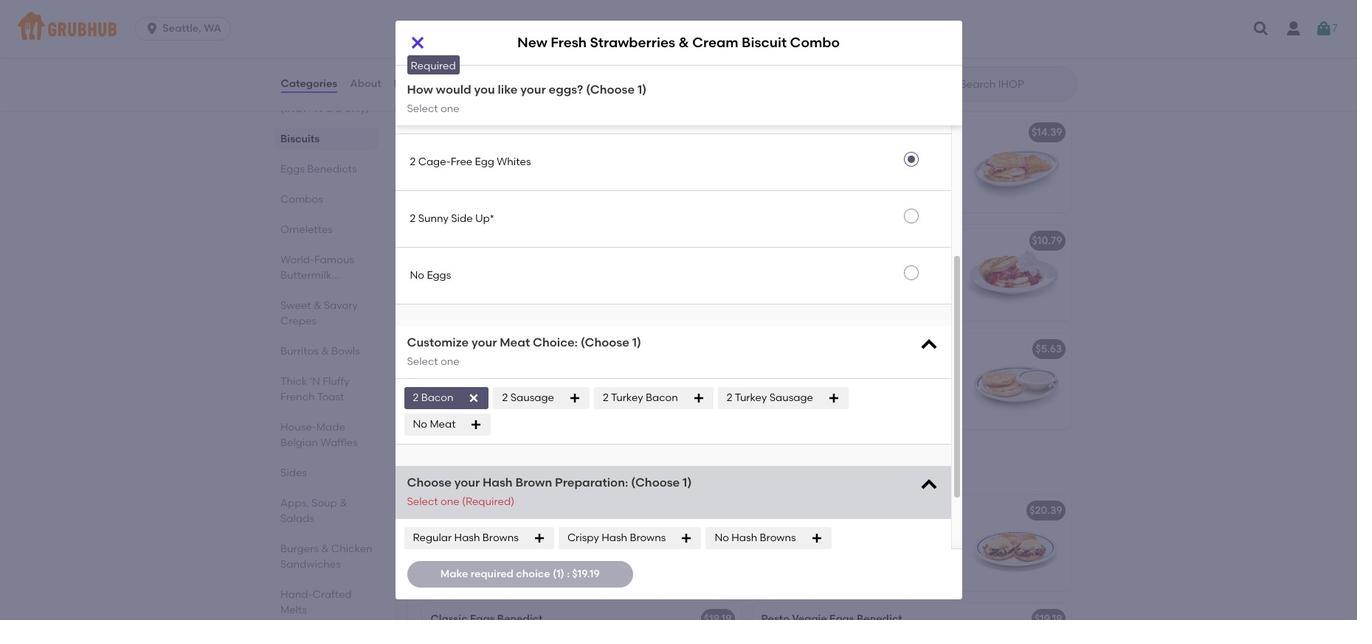 Task type: describe. For each thing, give the bounding box(es) containing it.
whipped inside the "warm & flaky buttermilk biscuit served with whipped real butter."
[[820, 379, 864, 392]]

sausage inside warm & flaky buttermilk biscuit served with hearty gravy, 2 eggs*, 2 pork sausage links, 2 hickory- smoked bacon strips & hash browns. *gravy may contain pork.
[[456, 286, 498, 298]]

about button
[[349, 58, 382, 111]]

svg image for 2 sausage
[[569, 393, 581, 405]]

sandwich for new breakfast biscuit sandwich
[[875, 126, 925, 139]]

svg image down the "warm & flaky buttermilk biscuit served with whipped real butter."
[[828, 393, 840, 405]]

& up filled
[[794, 256, 802, 268]]

sausage inside fresh strawberries & cream biscuit with 2 eggs*, 2 hickory-smoked bacon strips or pork sausage links & hash browns.
[[533, 394, 575, 407]]

& inside the "warm & flaky buttermilk biscuit served with whipped real butter."
[[794, 364, 802, 377]]

family feasts (ihop 'n go only)
[[280, 87, 369, 115]]

0 vertical spatial peppers,
[[869, 526, 913, 538]]

1 horizontal spatial biscuits
[[419, 82, 480, 100]]

1) inside customize your meat choice: (choose 1) select one
[[632, 336, 641, 350]]

fresh up filled
[[787, 235, 814, 247]]

how
[[407, 83, 433, 97]]

fire-roasted poblano peppers, red bell peppers & onions, shredded beef, chopped serrano peppers, poached eggs* & poblano hollandaise on an english muffin.
[[761, 526, 932, 598]]

1) inside how would you like your eggs? (choose 1) select one
[[638, 83, 647, 97]]

new fresh strawberries & cream biscuit combo image
[[630, 334, 741, 430]]

flaky for hearty
[[474, 256, 498, 268]]

2 horizontal spatial bacon
[[646, 392, 678, 404]]

1 sausage from the left
[[510, 392, 554, 404]]

& up fresh
[[761, 271, 769, 283]]

links,
[[501, 286, 525, 298]]

smoky
[[431, 526, 464, 538]]

svg image up required
[[409, 34, 426, 52]]

smoked inside smoky bourbon bacon jam, hickory- smoked bacon, poached eggs* & hollandaise on an english muffin.
[[431, 541, 470, 553]]

free
[[451, 156, 473, 168]]

bacon for 2  bacon
[[421, 392, 454, 404]]

(1)
[[553, 568, 564, 581]]

choose
[[407, 476, 452, 490]]

hard*
[[445, 99, 475, 112]]

choice:
[[533, 336, 578, 350]]

new fresh strawberries & cream biscuit
[[761, 235, 965, 247]]

eggs*, inside warm & flaky buttermilk biscuit served with hearty gravy, 2 eggs*, 2 pork sausage links, 2 hickory- smoked bacon strips & hash browns. *gravy may contain pork.
[[566, 271, 597, 283]]

$16.79
[[702, 126, 732, 139]]

one inside choose your hash brown preparation:  (choose 1) select one (required)
[[441, 496, 460, 508]]

bell
[[761, 541, 779, 553]]

hickory- inside warm & flaky buttermilk biscuit served with hearty gravy, 2 eggs*, 2 pork sausage links, 2 hickory- smoked bacon strips & hash browns. *gravy may contain pork.
[[536, 286, 576, 298]]

hickory- inside fresh strawberries & cream biscuit with 2 eggs*, 2 hickory-smoked bacon strips or pork sausage links & hash browns.
[[504, 379, 544, 392]]

svg image for no meat
[[470, 419, 482, 431]]

pancakes
[[280, 285, 329, 297]]

bourbon
[[431, 505, 474, 517]]

cream inside fresh strawberries & cream biscuit with 2 eggs*, 2 hickory-smoked bacon strips or pork sausage links & hash browns.
[[536, 364, 571, 377]]

fashioned
[[784, 301, 836, 313]]

may
[[468, 315, 490, 328]]

feasts
[[315, 87, 348, 100]]

0 vertical spatial combo
[[790, 34, 840, 51]]

benedict
[[564, 505, 610, 517]]

1 vertical spatial poblano
[[851, 571, 893, 583]]

with inside warm & flaky buttermilk biscuit split & filled with cheesecake mousse, fresh strawberries, a drizzle of our old-fashioned syrup, whipped topping & powdered sugar.
[[798, 271, 819, 283]]

& up chopped at bottom right
[[826, 541, 833, 553]]

smoked inside fresh strawberries & cream biscuit with 2 eggs*, 2 hickory-smoked bacon strips or pork sausage links & hash browns.
[[544, 379, 584, 392]]

make
[[440, 568, 468, 581]]

svg image inside 7 button
[[1315, 20, 1333, 38]]

english inside fire-roasted poblano peppers, red bell peppers & onions, shredded beef, chopped serrano peppers, poached eggs* & poblano hollandaise on an english muffin.
[[852, 586, 888, 598]]

cage-
[[418, 156, 451, 168]]

sugar.
[[867, 315, 898, 328]]

on inside smoky bourbon bacon jam, hickory- smoked bacon, poached eggs* & hollandaise on an english muffin.
[[491, 556, 504, 568]]

hash inside warm & flaky buttermilk biscuit served with hearty gravy, 2 eggs*, 2 pork sausage links, 2 hickory- smoked bacon strips & hash browns. *gravy may contain pork.
[[547, 301, 571, 313]]

seattle, wa button
[[135, 17, 237, 41]]

browns. inside fresh strawberries & cream biscuit with 2 eggs*, 2 hickory-smoked bacon strips or pork sausage links & hash browns.
[[457, 409, 496, 422]]

select inside how would you like your eggs? (choose 1) select one
[[407, 102, 438, 115]]

with inside fresh strawberries & cream biscuit with 2 eggs*, 2 hickory-smoked bacon strips or pork sausage links & hash browns.
[[431, 379, 452, 392]]

strawberries,
[[788, 286, 853, 298]]

$14.39
[[1032, 126, 1062, 139]]

crepes
[[280, 315, 316, 328]]

salads
[[280, 513, 314, 525]]

bacon inside warm & flaky buttermilk biscuit served with hearty gravy, 2 eggs*, 2 pork sausage links, 2 hickory- smoked bacon strips & hash browns. *gravy may contain pork.
[[473, 301, 505, 313]]

fresh inside fresh strawberries & cream biscuit with 2 eggs*, 2 hickory-smoked bacon strips or pork sausage links & hash browns.
[[431, 364, 457, 377]]

customize your meat choice: (choose 1) select one
[[407, 336, 641, 368]]

onions,
[[836, 541, 871, 553]]

buttermilk for links,
[[500, 256, 551, 268]]

apps,
[[280, 497, 309, 510]]

strawberries inside fresh strawberries & cream biscuit with 2 eggs*, 2 hickory-smoked bacon strips or pork sausage links & hash browns.
[[460, 364, 523, 377]]

one inside customize your meat choice: (choose 1) select one
[[441, 356, 460, 368]]

burritos & bowls
[[280, 345, 360, 358]]

savory
[[323, 300, 357, 312]]

& up 'pork.' in the left bottom of the page
[[537, 301, 545, 313]]

& inside "world-famous buttermilk pancakes sweet & savory crepes"
[[313, 300, 321, 312]]

new down *gravy
[[431, 343, 453, 356]]

1 vertical spatial eggs benedicts
[[419, 461, 538, 479]]

warm & flaky buttermilk biscuit served with hearty gravy, 2 eggs*, 2 pork sausage links, 2 hickory- smoked bacon strips & hash browns. *gravy may contain pork.
[[431, 256, 613, 328]]

regular
[[413, 532, 452, 545]]

2 over medium*
[[410, 42, 490, 55]]

& up 2 sausage
[[525, 364, 533, 377]]

& up 2 over hard* button
[[679, 34, 689, 51]]

browns for no hash browns
[[760, 532, 796, 545]]

2 over hard* button
[[395, 78, 951, 134]]

world-
[[280, 254, 314, 266]]

strips inside fresh strawberries & cream biscuit with 2 eggs*, 2 hickory-smoked bacon strips or pork sausage links & hash browns.
[[466, 394, 492, 407]]

crispy hash browns
[[567, 532, 666, 545]]

go
[[325, 103, 342, 115]]

served for warm & flaky buttermilk biscuit served with whipped real butter.
[[761, 379, 795, 392]]

sandwich for new chicken biscuit sandwich
[[537, 126, 587, 139]]

side
[[451, 213, 473, 225]]

your for hash
[[454, 476, 480, 490]]

real
[[867, 379, 886, 392]]

fluffy
[[322, 376, 349, 388]]

new for $14.39
[[761, 126, 784, 139]]

mousse,
[[884, 271, 925, 283]]

$5.63
[[1036, 343, 1062, 356]]

eggs up combos
[[280, 163, 304, 176]]

new buttermilk biscuit & gravy combo image
[[630, 225, 741, 321]]

soup
[[311, 497, 337, 510]]

drizzle
[[864, 286, 896, 298]]

& left gravy
[[547, 235, 555, 247]]

eggs* inside fire-roasted poblano peppers, red bell peppers & onions, shredded beef, chopped serrano peppers, poached eggs* & poblano hollandaise on an english muffin.
[[809, 571, 838, 583]]

only)
[[345, 103, 369, 115]]

required
[[411, 60, 456, 72]]

poached inside fire-roasted poblano peppers, red bell peppers & onions, shredded beef, chopped serrano peppers, poached eggs* & poblano hollandaise on an english muffin.
[[761, 571, 807, 583]]

Search IHOP search field
[[959, 77, 1072, 92]]

2 sausage
[[502, 392, 554, 404]]

svg image for regular hash browns
[[534, 533, 545, 545]]

& down serrano
[[841, 571, 849, 583]]

hand-crafted melts
[[280, 589, 351, 617]]

over for medium*
[[418, 42, 442, 55]]

combos
[[280, 193, 323, 206]]

crispy
[[567, 532, 599, 545]]

1 vertical spatial biscuits
[[280, 133, 319, 145]]

2 over hard*
[[410, 99, 475, 112]]

required
[[471, 568, 514, 581]]

0 vertical spatial poblano
[[825, 526, 867, 538]]

customize
[[407, 336, 469, 350]]

up*
[[475, 213, 494, 225]]

fresh
[[761, 286, 786, 298]]

2 sausage from the left
[[770, 392, 813, 404]]

no hash browns
[[715, 532, 796, 545]]

served for warm & flaky buttermilk biscuit served with hearty gravy, 2 eggs*, 2 pork sausage links, 2 hickory- smoked bacon strips & hash browns. *gravy may contain pork.
[[431, 271, 464, 283]]

omelettes
[[280, 224, 332, 236]]

flaky
[[805, 364, 830, 377]]

no eggs
[[410, 269, 451, 282]]

choose your hash brown preparation:  (choose 1) select one (required)
[[407, 476, 692, 508]]

sandwiches
[[280, 559, 340, 571]]

eggs up bourbon
[[419, 461, 457, 479]]

would
[[436, 83, 471, 97]]

biscuit for mousse,
[[884, 256, 917, 268]]

beef,
[[761, 556, 786, 568]]

1) inside choose your hash brown preparation:  (choose 1) select one (required)
[[683, 476, 692, 490]]

with inside the "warm & flaky buttermilk biscuit served with whipped real butter."
[[797, 379, 818, 392]]

0 horizontal spatial benedicts
[[307, 163, 356, 176]]

:
[[567, 568, 570, 581]]

& left bowls at the bottom left of the page
[[321, 345, 329, 358]]

categories button
[[280, 58, 338, 111]]

eggs up jam,
[[537, 505, 562, 517]]

muffin. inside smoky bourbon bacon jam, hickory- smoked bacon, poached eggs* & hollandaise on an english muffin.
[[560, 556, 594, 568]]

new buttermilk biscuit image
[[961, 334, 1071, 430]]

$20.39
[[1030, 505, 1062, 517]]

made
[[316, 421, 345, 434]]

gravy,
[[525, 271, 555, 283]]

1 horizontal spatial buttermilk
[[456, 235, 508, 247]]

our
[[911, 286, 927, 298]]

french
[[280, 391, 314, 404]]

& inside apps, soup & salads
[[339, 497, 347, 510]]

whipped inside warm & flaky buttermilk biscuit split & filled with cheesecake mousse, fresh strawberries, a drizzle of our old-fashioned syrup, whipped topping & powdered sugar.
[[870, 301, 914, 313]]

preparation:
[[555, 476, 628, 490]]

2 sunny side up*
[[410, 213, 494, 225]]

no meat
[[413, 418, 456, 431]]

a
[[855, 286, 862, 298]]

*gravy
[[431, 315, 465, 328]]

new buttermilk biscuit & gravy combo
[[431, 235, 629, 247]]

sides
[[280, 467, 307, 480]]



Task type: locate. For each thing, give the bounding box(es) containing it.
svg image
[[1252, 20, 1270, 38], [1315, 20, 1333, 38], [918, 335, 939, 356], [468, 393, 480, 405], [569, 393, 581, 405], [470, 419, 482, 431], [534, 533, 545, 545], [681, 533, 693, 545], [811, 533, 823, 545]]

1 turkey from the left
[[611, 392, 643, 404]]

(required)
[[462, 496, 514, 508]]

& right links
[[602, 394, 609, 407]]

hearty
[[490, 271, 522, 283]]

whipped up 'sugar.'
[[870, 301, 914, 313]]

0 horizontal spatial muffin.
[[560, 556, 594, 568]]

spicy poblano eggs benedict image
[[961, 495, 1071, 591]]

& down pancakes
[[313, 300, 321, 312]]

over
[[418, 42, 442, 55], [418, 99, 442, 112]]

served inside the "warm & flaky buttermilk biscuit served with whipped real butter."
[[761, 379, 795, 392]]

buttermilk inside warm & flaky buttermilk biscuit split & filled with cheesecake mousse, fresh strawberries, a drizzle of our old-fashioned syrup, whipped topping & powdered sugar.
[[831, 256, 882, 268]]

buttermilk up cheesecake
[[831, 256, 882, 268]]

turkey for bacon
[[611, 392, 643, 404]]

your down may
[[472, 336, 497, 350]]

svg image inside seattle, wa 'button'
[[145, 21, 159, 36]]

0 vertical spatial buttermilk
[[456, 235, 508, 247]]

1 horizontal spatial meat
[[500, 336, 530, 350]]

1 horizontal spatial combo
[[637, 343, 675, 356]]

(choose inside customize your meat choice: (choose 1) select one
[[581, 336, 629, 350]]

2 turkey from the left
[[735, 392, 767, 404]]

1 horizontal spatial sandwich
[[875, 126, 925, 139]]

select down choose
[[407, 496, 438, 508]]

hash down 2  bacon
[[431, 409, 455, 422]]

split
[[920, 256, 940, 268]]

bacon right links
[[646, 392, 678, 404]]

2 sandwich from the left
[[875, 126, 925, 139]]

new for $16.79
[[431, 126, 453, 139]]

& down side
[[464, 256, 471, 268]]

warm up 2 turkey sausage at the right of page
[[761, 364, 792, 377]]

0 horizontal spatial combo
[[591, 235, 629, 247]]

1 vertical spatial combo
[[591, 235, 629, 247]]

meat down 2  bacon
[[430, 418, 456, 431]]

no down sunny
[[410, 269, 424, 282]]

1 vertical spatial eggs*,
[[462, 379, 493, 392]]

bourbon bacon jam eggs benedict image
[[630, 495, 741, 591]]

strips inside warm & flaky buttermilk biscuit served with hearty gravy, 2 eggs*, 2 pork sausage links, 2 hickory- smoked bacon strips & hash browns. *gravy may contain pork.
[[508, 301, 534, 313]]

whites
[[497, 156, 531, 168]]

powdered
[[813, 315, 865, 328]]

& inside smoky bourbon bacon jam, hickory- smoked bacon, poached eggs* & hollandaise on an english muffin.
[[590, 541, 597, 553]]

browns right crispy at the left bottom of page
[[630, 532, 666, 545]]

2 vertical spatial your
[[454, 476, 480, 490]]

no
[[410, 269, 424, 282], [413, 418, 427, 431], [715, 532, 729, 545]]

fresh up eggs? on the top
[[551, 34, 587, 51]]

0 vertical spatial eggs*
[[558, 541, 587, 553]]

warm for fresh
[[761, 256, 792, 268]]

select inside customize your meat choice: (choose 1) select one
[[407, 356, 438, 368]]

2 vertical spatial (choose
[[631, 476, 680, 490]]

svg image for crispy hash browns
[[681, 533, 693, 545]]

eggs*, inside fresh strawberries & cream biscuit with 2 eggs*, 2 hickory-smoked bacon strips or pork sausage links & hash browns.
[[462, 379, 493, 392]]

bacon up no meat
[[431, 394, 463, 407]]

1 vertical spatial peppers,
[[878, 556, 923, 568]]

biscuits down required
[[419, 82, 480, 100]]

$10.79
[[1032, 235, 1062, 247]]

1 horizontal spatial browns.
[[574, 301, 613, 313]]

an
[[506, 556, 519, 568], [837, 586, 850, 598]]

fresh down may
[[456, 343, 483, 356]]

thick
[[280, 376, 307, 388]]

1 horizontal spatial english
[[852, 586, 888, 598]]

over up required
[[418, 42, 442, 55]]

$19.19 up no eggs button
[[704, 235, 732, 247]]

benedicts up combos
[[307, 163, 356, 176]]

2 horizontal spatial bacon
[[512, 526, 544, 538]]

no down 2  bacon
[[413, 418, 427, 431]]

svg image right 2 turkey bacon
[[693, 393, 705, 405]]

2 over from the top
[[418, 99, 442, 112]]

hash up 'pork.' in the left bottom of the page
[[547, 301, 571, 313]]

english
[[522, 556, 557, 568], [852, 586, 888, 598]]

sausage down flaky
[[770, 392, 813, 404]]

1 vertical spatial english
[[852, 586, 888, 598]]

over down how
[[418, 99, 442, 112]]

2
[[410, 42, 416, 55], [410, 99, 416, 112], [410, 156, 416, 168], [410, 213, 416, 225], [558, 271, 563, 283], [599, 271, 605, 283], [527, 286, 533, 298], [454, 379, 460, 392], [496, 379, 501, 392], [413, 392, 419, 404], [502, 392, 508, 404], [603, 392, 609, 404], [727, 392, 733, 404]]

0 vertical spatial sausage
[[456, 286, 498, 298]]

turkey
[[611, 392, 643, 404], [735, 392, 767, 404]]

1 horizontal spatial served
[[761, 379, 795, 392]]

0 horizontal spatial browns.
[[457, 409, 496, 422]]

one down customize
[[441, 356, 460, 368]]

1 select from the top
[[407, 102, 438, 115]]

old-
[[761, 301, 784, 313]]

new chicken biscuit sandwich image
[[630, 117, 741, 213]]

flaky for filled
[[805, 256, 828, 268]]

1 horizontal spatial sausage
[[533, 394, 575, 407]]

sweet
[[280, 300, 311, 312]]

poblano up onions,
[[825, 526, 867, 538]]

1) up the bourbon bacon jam eggs benedict image
[[683, 476, 692, 490]]

hash for crispy hash browns
[[602, 532, 627, 545]]

new
[[517, 34, 547, 51], [431, 126, 453, 139], [761, 126, 784, 139], [431, 235, 453, 247], [761, 235, 784, 247], [431, 343, 453, 356]]

1 horizontal spatial poached
[[761, 571, 807, 583]]

1 vertical spatial new fresh strawberries & cream biscuit combo
[[431, 343, 675, 356]]

browns up "beef,"
[[760, 532, 796, 545]]

& down fashioned
[[803, 315, 811, 328]]

world-famous buttermilk pancakes sweet & savory crepes
[[280, 254, 357, 328]]

0 vertical spatial eggs*,
[[566, 271, 597, 283]]

eggs* inside smoky bourbon bacon jam, hickory- smoked bacon, poached eggs* & hollandaise on an english muffin.
[[558, 541, 587, 553]]

1 horizontal spatial turkey
[[735, 392, 767, 404]]

hash inside choose your hash brown preparation:  (choose 1) select one (required)
[[483, 476, 513, 490]]

2 cage-free egg whites
[[410, 156, 531, 168]]

bacon inside fresh strawberries & cream biscuit with 2 eggs*, 2 hickory-smoked bacon strips or pork sausage links & hash browns.
[[431, 394, 463, 407]]

warm inside warm & flaky buttermilk biscuit served with hearty gravy, 2 eggs*, 2 pork sausage links, 2 hickory- smoked bacon strips & hash browns. *gravy may contain pork.
[[431, 256, 461, 268]]

new down '2 over hard*'
[[431, 126, 453, 139]]

buttermilk up gravy,
[[500, 256, 551, 268]]

sausage right or
[[510, 392, 554, 404]]

7
[[1333, 22, 1338, 35]]

eggs*
[[558, 541, 587, 553], [809, 571, 838, 583]]

peppers, up shredded
[[869, 526, 913, 538]]

benedicts up (required)
[[461, 461, 538, 479]]

biscuit up mousse,
[[884, 256, 917, 268]]

0 vertical spatial $19.19
[[704, 235, 732, 247]]

new down sunny
[[431, 235, 453, 247]]

browns.
[[574, 301, 613, 313], [457, 409, 496, 422]]

1 vertical spatial hash
[[431, 409, 455, 422]]

wa
[[204, 22, 221, 35]]

eggs benedicts
[[280, 163, 356, 176], [419, 461, 538, 479]]

muffin. inside fire-roasted poblano peppers, red bell peppers & onions, shredded beef, chopped serrano peppers, poached eggs* & poblano hollandaise on an english muffin.
[[890, 586, 925, 598]]

hash for no hash browns
[[732, 532, 757, 545]]

1 flaky from the left
[[474, 256, 498, 268]]

poblano down serrano
[[851, 571, 893, 583]]

svg image for 2  bacon
[[468, 393, 480, 405]]

of
[[898, 286, 908, 298]]

smoked up *gravy
[[431, 301, 470, 313]]

0 horizontal spatial english
[[522, 556, 557, 568]]

gravy
[[558, 235, 588, 247]]

'n inside thick 'n fluffy french toast
[[309, 376, 320, 388]]

burgers
[[280, 543, 318, 556]]

0 horizontal spatial poached
[[510, 541, 556, 553]]

buttermilk inside the "warm & flaky buttermilk biscuit served with whipped real butter."
[[833, 364, 884, 377]]

hollandaise inside fire-roasted poblano peppers, red bell peppers & onions, shredded beef, chopped serrano peppers, poached eggs* & poblano hollandaise on an english muffin.
[[761, 586, 819, 598]]

2 one from the top
[[441, 356, 460, 368]]

one down choose
[[441, 496, 460, 508]]

0 vertical spatial chicken
[[456, 126, 498, 139]]

turkey for sausage
[[735, 392, 767, 404]]

new left breakfast
[[761, 126, 784, 139]]

2 vertical spatial no
[[715, 532, 729, 545]]

your up (required)
[[454, 476, 480, 490]]

1 vertical spatial strips
[[466, 394, 492, 407]]

1 horizontal spatial eggs*,
[[566, 271, 597, 283]]

regular hash browns
[[413, 532, 519, 545]]

cheesecake
[[821, 271, 882, 283]]

biscuit inside warm & flaky buttermilk biscuit served with hearty gravy, 2 eggs*, 2 pork sausage links, 2 hickory- smoked bacon strips & hash browns. *gravy may contain pork.
[[554, 256, 587, 268]]

smoked inside warm & flaky buttermilk biscuit served with hearty gravy, 2 eggs*, 2 pork sausage links, 2 hickory- smoked bacon strips & hash browns. *gravy may contain pork.
[[431, 301, 470, 313]]

3 one from the top
[[441, 496, 460, 508]]

seattle,
[[162, 22, 201, 35]]

flaky inside warm & flaky buttermilk biscuit served with hearty gravy, 2 eggs*, 2 pork sausage links, 2 hickory- smoked bacon strips & hash browns. *gravy may contain pork.
[[474, 256, 498, 268]]

new for $10.79
[[761, 235, 784, 247]]

1 horizontal spatial pork
[[508, 394, 530, 407]]

0 vertical spatial muffin.
[[560, 556, 594, 568]]

bowls
[[331, 345, 360, 358]]

new up "like" on the left of page
[[517, 34, 547, 51]]

browns down the bourbon bacon jam eggs benedict
[[483, 532, 519, 545]]

served inside warm & flaky buttermilk biscuit served with hearty gravy, 2 eggs*, 2 pork sausage links, 2 hickory- smoked bacon strips & hash browns. *gravy may contain pork.
[[431, 271, 464, 283]]

categories
[[281, 77, 337, 90]]

reviews
[[394, 77, 435, 90]]

hollandaise down "beef,"
[[761, 586, 819, 598]]

filled
[[772, 271, 795, 283]]

hollandaise inside smoky bourbon bacon jam, hickory- smoked bacon, poached eggs* & hollandaise on an english muffin.
[[431, 556, 489, 568]]

0 horizontal spatial strips
[[466, 394, 492, 407]]

fire-
[[761, 526, 784, 538]]

2 select from the top
[[407, 356, 438, 368]]

0 vertical spatial hollandaise
[[431, 556, 489, 568]]

& down 'pork.' in the left bottom of the page
[[553, 343, 561, 356]]

1 vertical spatial $19.19
[[572, 568, 600, 581]]

poached inside smoky bourbon bacon jam, hickory- smoked bacon, poached eggs* & hollandaise on an english muffin.
[[510, 541, 556, 553]]

eggs benedicts up (required)
[[419, 461, 538, 479]]

1 vertical spatial buttermilk
[[280, 269, 331, 282]]

no for no hash browns
[[715, 532, 729, 545]]

2 sunny side up* button
[[395, 191, 951, 247]]

warm inside warm & flaky buttermilk biscuit split & filled with cheesecake mousse, fresh strawberries, a drizzle of our old-fashioned syrup, whipped topping & powdered sugar.
[[761, 256, 792, 268]]

0 horizontal spatial whipped
[[820, 379, 864, 392]]

hash left bell at the bottom of the page
[[732, 532, 757, 545]]

1 horizontal spatial $19.19
[[704, 235, 732, 247]]

hash
[[483, 476, 513, 490], [454, 532, 480, 545], [602, 532, 627, 545], [732, 532, 757, 545]]

1 horizontal spatial whipped
[[870, 301, 914, 313]]

buttermilk
[[500, 256, 551, 268], [831, 256, 882, 268], [833, 364, 884, 377]]

your inside customize your meat choice: (choose 1) select one
[[472, 336, 497, 350]]

1 vertical spatial benedicts
[[461, 461, 538, 479]]

1 one from the top
[[441, 102, 460, 115]]

your inside choose your hash brown preparation:  (choose 1) select one (required)
[[454, 476, 480, 490]]

pork right or
[[508, 394, 530, 407]]

0 vertical spatial served
[[431, 271, 464, 283]]

fresh strawberries & cream biscuit with 2 eggs*, 2 hickory-smoked bacon strips or pork sausage links & hash browns.
[[431, 364, 609, 422]]

1 vertical spatial (choose
[[581, 336, 629, 350]]

one inside how would you like your eggs? (choose 1) select one
[[441, 102, 460, 115]]

flaky up hearty
[[474, 256, 498, 268]]

toast
[[317, 391, 344, 404]]

english down serrano
[[852, 586, 888, 598]]

with down flaky
[[797, 379, 818, 392]]

0 vertical spatial new fresh strawberries & cream biscuit combo
[[517, 34, 840, 51]]

hickory- down gravy,
[[536, 286, 576, 298]]

1 horizontal spatial browns
[[630, 532, 666, 545]]

1 vertical spatial chicken
[[331, 543, 372, 556]]

buttermilk for drizzle
[[831, 256, 882, 268]]

0 horizontal spatial meat
[[430, 418, 456, 431]]

new breakfast biscuit sandwich
[[761, 126, 925, 139]]

(choose right preparation:
[[631, 476, 680, 490]]

0 horizontal spatial hash
[[431, 409, 455, 422]]

1 vertical spatial select
[[407, 356, 438, 368]]

0 horizontal spatial eggs benedicts
[[280, 163, 356, 176]]

0 horizontal spatial browns
[[483, 532, 519, 545]]

1 vertical spatial over
[[418, 99, 442, 112]]

1)
[[638, 83, 647, 97], [632, 336, 641, 350], [683, 476, 692, 490]]

buttermilk inside warm & flaky buttermilk biscuit served with hearty gravy, 2 eggs*, 2 pork sausage links, 2 hickory- smoked bacon strips & hash browns. *gravy may contain pork.
[[500, 256, 551, 268]]

hickory-
[[536, 286, 576, 298], [504, 379, 544, 392], [571, 526, 611, 538]]

syrup,
[[838, 301, 868, 313]]

new fresh strawberries & cream biscuit image
[[961, 225, 1071, 321]]

2 vertical spatial 1)
[[683, 476, 692, 490]]

0 horizontal spatial bacon
[[421, 392, 454, 404]]

pork down the no eggs
[[431, 286, 453, 298]]

0 vertical spatial (choose
[[586, 83, 635, 97]]

& up sandwiches
[[321, 543, 329, 556]]

2 browns from the left
[[630, 532, 666, 545]]

& inside burgers & chicken sandwiches
[[321, 543, 329, 556]]

0 horizontal spatial $19.19
[[572, 568, 600, 581]]

chicken up sandwiches
[[331, 543, 372, 556]]

2 vertical spatial hickory-
[[571, 526, 611, 538]]

eggs?
[[549, 83, 583, 97]]

english inside smoky bourbon bacon jam, hickory- smoked bacon, poached eggs* & hollandaise on an english muffin.
[[522, 556, 557, 568]]

flaky inside warm & flaky buttermilk biscuit split & filled with cheesecake mousse, fresh strawberries, a drizzle of our old-fashioned syrup, whipped topping & powdered sugar.
[[805, 256, 828, 268]]

biscuit inside warm & flaky buttermilk biscuit split & filled with cheesecake mousse, fresh strawberries, a drizzle of our old-fashioned syrup, whipped topping & powdered sugar.
[[884, 256, 917, 268]]

svg image up red
[[918, 475, 939, 496]]

2 turkey bacon
[[603, 392, 678, 404]]

with inside warm & flaky buttermilk biscuit served with hearty gravy, 2 eggs*, 2 pork sausage links, 2 hickory- smoked bacon strips & hash browns. *gravy may contain pork.
[[466, 271, 487, 283]]

buttermilk
[[456, 235, 508, 247], [280, 269, 331, 282]]

0 vertical spatial eggs benedicts
[[280, 163, 356, 176]]

poached down "beef,"
[[761, 571, 807, 583]]

new fresh strawberries & cream biscuit combo up 2 over hard* button
[[517, 34, 840, 51]]

0 vertical spatial hash
[[547, 301, 571, 313]]

1 vertical spatial muffin.
[[890, 586, 925, 598]]

on down chopped at bottom right
[[822, 586, 834, 598]]

about
[[350, 77, 381, 90]]

0 vertical spatial 'n
[[312, 103, 323, 115]]

your for meat
[[472, 336, 497, 350]]

1) up 2 turkey bacon
[[632, 336, 641, 350]]

1 over from the top
[[418, 42, 442, 55]]

biscuit
[[742, 34, 787, 51], [500, 126, 534, 139], [838, 126, 872, 139], [511, 235, 545, 247], [931, 235, 965, 247], [601, 343, 635, 356], [573, 364, 606, 377]]

1 vertical spatial an
[[837, 586, 850, 598]]

'n inside family feasts (ihop 'n go only)
[[312, 103, 323, 115]]

svg image
[[145, 21, 159, 36], [409, 34, 426, 52], [693, 393, 705, 405], [828, 393, 840, 405], [918, 475, 939, 496]]

0 vertical spatial select
[[407, 102, 438, 115]]

1 vertical spatial one
[[441, 356, 460, 368]]

eggs*,
[[566, 271, 597, 283], [462, 379, 493, 392]]

lunch/dinner beverage bundle image
[[630, 0, 741, 52]]

muffin. down shredded
[[890, 586, 925, 598]]

0 horizontal spatial bacon
[[431, 394, 463, 407]]

bacon
[[473, 301, 505, 313], [431, 394, 463, 407], [512, 526, 544, 538]]

main navigation navigation
[[0, 0, 1357, 58]]

3 select from the top
[[407, 496, 438, 508]]

medium*
[[445, 42, 490, 55]]

an inside fire-roasted poblano peppers, red bell peppers & onions, shredded beef, chopped serrano peppers, poached eggs* & poblano hollandaise on an english muffin.
[[837, 586, 850, 598]]

with up strawberries,
[[798, 271, 819, 283]]

hickory- inside smoky bourbon bacon jam, hickory- smoked bacon, poached eggs* & hollandaise on an english muffin.
[[571, 526, 611, 538]]

hickory- up 2 sausage
[[504, 379, 544, 392]]

no for no meat
[[413, 418, 427, 431]]

choice
[[516, 568, 550, 581]]

biscuit inside fresh strawberries & cream biscuit with 2 eggs*, 2 hickory-smoked bacon strips or pork sausage links & hash browns.
[[573, 364, 606, 377]]

hash inside fresh strawberries & cream biscuit with 2 eggs*, 2 hickory-smoked bacon strips or pork sausage links & hash browns.
[[431, 409, 455, 422]]

warm for buttermilk
[[431, 256, 461, 268]]

roasted
[[784, 526, 822, 538]]

benedicts
[[307, 163, 356, 176], [461, 461, 538, 479]]

egg
[[475, 156, 494, 168]]

1 sandwich from the left
[[537, 126, 587, 139]]

biscuit inside the "warm & flaky buttermilk biscuit served with whipped real butter."
[[887, 364, 920, 377]]

0 horizontal spatial sandwich
[[537, 126, 587, 139]]

peppers, down shredded
[[878, 556, 923, 568]]

0 vertical spatial poached
[[510, 541, 556, 553]]

meat inside customize your meat choice: (choose 1) select one
[[500, 336, 530, 350]]

muffin. down crispy at the left bottom of page
[[560, 556, 594, 568]]

pesto veggie eggs benedict image
[[961, 604, 1071, 621]]

3 browns from the left
[[760, 532, 796, 545]]

flaky up strawberries,
[[805, 256, 828, 268]]

browns for crispy hash browns
[[630, 532, 666, 545]]

bacon inside smoky bourbon bacon jam, hickory- smoked bacon, poached eggs* & hollandaise on an english muffin.
[[512, 526, 544, 538]]

no left bell at the bottom of the page
[[715, 532, 729, 545]]

1 horizontal spatial hollandaise
[[761, 586, 819, 598]]

(choose right "choice:"
[[581, 336, 629, 350]]

1 vertical spatial browns.
[[457, 409, 496, 422]]

butter.
[[888, 379, 921, 392]]

0 horizontal spatial sausage
[[510, 392, 554, 404]]

poached up choice
[[510, 541, 556, 553]]

1 horizontal spatial bacon
[[473, 301, 505, 313]]

& right soup
[[339, 497, 347, 510]]

select inside choose your hash brown preparation:  (choose 1) select one (required)
[[407, 496, 438, 508]]

biscuit for eggs*,
[[554, 256, 587, 268]]

2 vertical spatial select
[[407, 496, 438, 508]]

sandwich
[[537, 126, 587, 139], [875, 126, 925, 139]]

select down customize
[[407, 356, 438, 368]]

1 horizontal spatial eggs benedicts
[[419, 461, 538, 479]]

& down benedict
[[590, 541, 597, 553]]

browns. up "choice:"
[[574, 301, 613, 313]]

1 vertical spatial whipped
[[820, 379, 864, 392]]

hollandaise
[[431, 556, 489, 568], [761, 586, 819, 598]]

svg image for no hash browns
[[811, 533, 823, 545]]

$19.19 right :
[[572, 568, 600, 581]]

sausage
[[510, 392, 554, 404], [770, 392, 813, 404]]

your inside how would you like your eggs? (choose 1) select one
[[521, 83, 546, 97]]

hash down bourbon
[[454, 532, 480, 545]]

biscuits
[[419, 82, 480, 100], [280, 133, 319, 145]]

an inside smoky bourbon bacon jam, hickory- smoked bacon, poached eggs* & hollandaise on an english muffin.
[[506, 556, 519, 568]]

make required choice (1) : $19.19
[[440, 568, 600, 581]]

poached
[[510, 541, 556, 553], [761, 571, 807, 583]]

& up mousse,
[[883, 235, 891, 247]]

(choose inside choose your hash brown preparation:  (choose 1) select one (required)
[[631, 476, 680, 490]]

1) down 2 over medium* button
[[638, 83, 647, 97]]

0 vertical spatial benedicts
[[307, 163, 356, 176]]

1 horizontal spatial on
[[822, 586, 834, 598]]

2 vertical spatial combo
[[637, 343, 675, 356]]

0 horizontal spatial on
[[491, 556, 504, 568]]

'n
[[312, 103, 323, 115], [309, 376, 320, 388]]

1 browns from the left
[[483, 532, 519, 545]]

buttermilk inside "world-famous buttermilk pancakes sweet & savory crepes"
[[280, 269, 331, 282]]

0 vertical spatial bacon
[[473, 301, 505, 313]]

1 vertical spatial poached
[[761, 571, 807, 583]]

pork inside fresh strawberries & cream biscuit with 2 eggs*, 2 hickory-smoked bacon strips or pork sausage links & hash browns.
[[508, 394, 530, 407]]

0 horizontal spatial flaky
[[474, 256, 498, 268]]

house-made belgian waffles
[[280, 421, 357, 449]]

1 vertical spatial on
[[822, 586, 834, 598]]

crafted
[[312, 589, 351, 601]]

1 vertical spatial hollandaise
[[761, 586, 819, 598]]

smoked up links
[[544, 379, 584, 392]]

hash right crispy at the left bottom of page
[[602, 532, 627, 545]]

strips left or
[[466, 394, 492, 407]]

hash for regular hash browns
[[454, 532, 480, 545]]

0 horizontal spatial pork
[[431, 286, 453, 298]]

sausage left links
[[533, 394, 575, 407]]

no inside button
[[410, 269, 424, 282]]

on inside fire-roasted poblano peppers, red bell peppers & onions, shredded beef, chopped serrano peppers, poached eggs* & poblano hollandaise on an english muffin.
[[822, 586, 834, 598]]

1 horizontal spatial muffin.
[[890, 586, 925, 598]]

0 horizontal spatial sausage
[[456, 286, 498, 298]]

1 horizontal spatial sausage
[[770, 392, 813, 404]]

apps, soup & salads
[[280, 497, 347, 525]]

with up 2  bacon
[[431, 379, 452, 392]]

bacon for bourbon bacon jam eggs benedict
[[476, 505, 509, 517]]

browns. inside warm & flaky buttermilk biscuit served with hearty gravy, 2 eggs*, 2 pork sausage links, 2 hickory- smoked bacon strips & hash browns. *gravy may contain pork.
[[574, 301, 613, 313]]

pork inside warm & flaky buttermilk biscuit served with hearty gravy, 2 eggs*, 2 pork sausage links, 2 hickory- smoked bacon strips & hash browns. *gravy may contain pork.
[[431, 286, 453, 298]]

thick 'n fluffy french toast
[[280, 376, 349, 404]]

on down bacon,
[[491, 556, 504, 568]]

bacon down 'jam' in the left bottom of the page
[[512, 526, 544, 538]]

warm inside the "warm & flaky buttermilk biscuit served with whipped real butter."
[[761, 364, 792, 377]]

over for hard*
[[418, 99, 442, 112]]

an down bacon,
[[506, 556, 519, 568]]

1 vertical spatial served
[[761, 379, 795, 392]]

0 vertical spatial on
[[491, 556, 504, 568]]

no for no eggs
[[410, 269, 424, 282]]

new for $19.19
[[431, 235, 453, 247]]

2 flaky from the left
[[805, 256, 828, 268]]

1 horizontal spatial bacon
[[476, 505, 509, 517]]

browns
[[483, 532, 519, 545], [630, 532, 666, 545], [760, 532, 796, 545]]

1 vertical spatial 'n
[[309, 376, 320, 388]]

1 vertical spatial no
[[413, 418, 427, 431]]

buttermilk up pancakes
[[280, 269, 331, 282]]

0 horizontal spatial turkey
[[611, 392, 643, 404]]

2 turkey sausage
[[727, 392, 813, 404]]

new breakfast biscuit sandwich image
[[961, 117, 1071, 213]]

melts
[[280, 604, 307, 617]]

1 vertical spatial meat
[[430, 418, 456, 431]]

1 vertical spatial 1)
[[632, 336, 641, 350]]

browns for regular hash browns
[[483, 532, 519, 545]]

eggs inside button
[[427, 269, 451, 282]]

$19.19
[[704, 235, 732, 247], [572, 568, 600, 581]]

classic eggs benedict image
[[630, 604, 741, 621]]

(choose inside how would you like your eggs? (choose 1) select one
[[586, 83, 635, 97]]

chicken inside burgers & chicken sandwiches
[[331, 543, 372, 556]]

new fresh strawberries & cream biscuit combo
[[517, 34, 840, 51], [431, 343, 675, 356]]

biscuit down gravy
[[554, 256, 587, 268]]



Task type: vqa. For each thing, say whether or not it's contained in the screenshot.
• American the Bar
no



